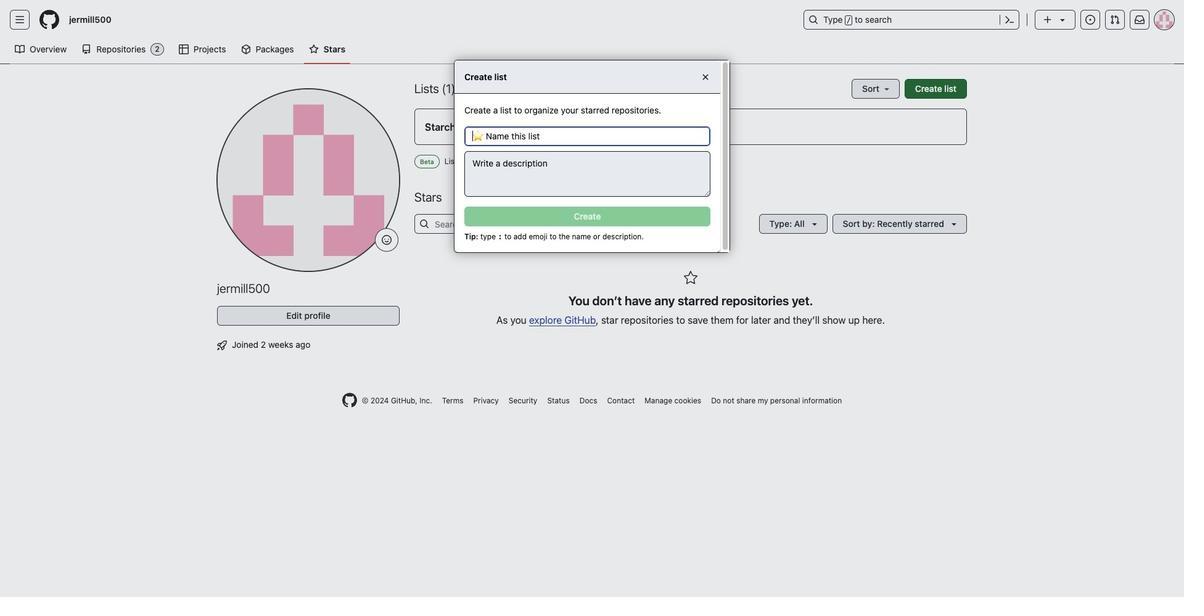 Task type: vqa. For each thing, say whether or not it's contained in the screenshot.
the tag image
no



Task type: locate. For each thing, give the bounding box(es) containing it.
rocket image
[[217, 341, 227, 350]]

0 horizontal spatial star image
[[309, 44, 319, 54]]

1 vertical spatial star image
[[684, 271, 698, 286]]

2 triangle down image from the left
[[949, 219, 959, 229]]

smiley image
[[382, 235, 392, 245]]

close dialog image
[[701, 72, 711, 82]]

star image
[[309, 44, 319, 54], [684, 271, 698, 286]]

List name text field
[[465, 126, 711, 146]]

repo image
[[82, 44, 91, 54]]

triangle down image
[[1058, 15, 1068, 25]]

homepage image
[[342, 393, 357, 408]]

package image
[[241, 44, 251, 54]]

Search stars search field
[[415, 214, 637, 234]]

table image
[[179, 44, 189, 54]]

0 horizontal spatial triangle down image
[[810, 219, 820, 229]]

git pull request image
[[1110, 15, 1120, 25]]

notifications image
[[1135, 15, 1145, 25]]

triangle down image
[[810, 219, 820, 229], [949, 219, 959, 229]]

1 horizontal spatial triangle down image
[[949, 219, 959, 229]]

homepage image
[[39, 10, 59, 30]]



Task type: describe. For each thing, give the bounding box(es) containing it.
create list dialog
[[454, 60, 730, 253]]

feature release label: beta element
[[415, 155, 440, 169]]

issue opened image
[[1086, 15, 1096, 25]]

List description text field
[[465, 151, 711, 197]]

command palette image
[[1005, 15, 1015, 25]]

0 vertical spatial star image
[[309, 44, 319, 54]]

1 triangle down image from the left
[[810, 219, 820, 229]]

change your avatar image
[[217, 89, 400, 271]]

plus image
[[1043, 15, 1053, 25]]

search image
[[420, 219, 429, 229]]

book image
[[15, 44, 25, 54]]

1 horizontal spatial star image
[[684, 271, 698, 286]]



